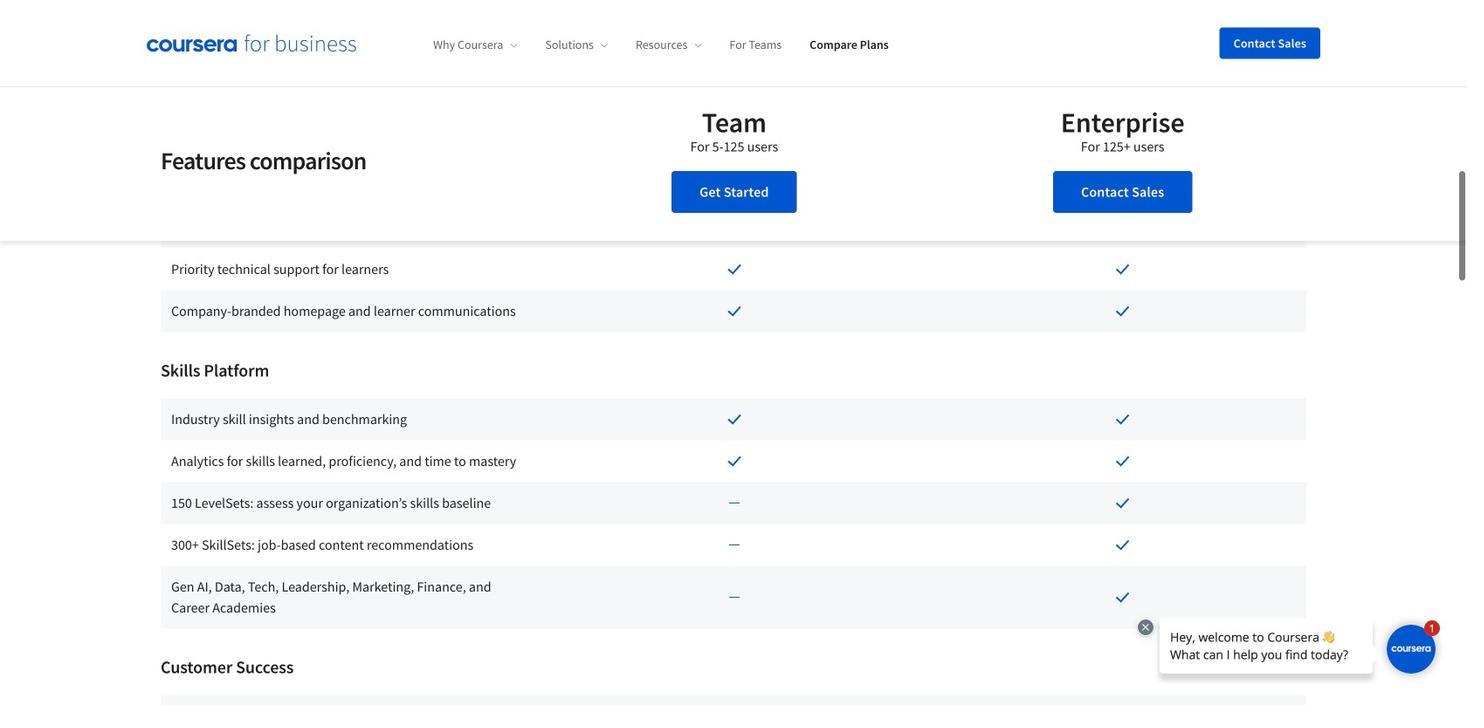 Task type: describe. For each thing, give the bounding box(es) containing it.
coursera for business image
[[147, 34, 356, 52]]



Task type: vqa. For each thing, say whether or not it's contained in the screenshot.
'universities'
no



